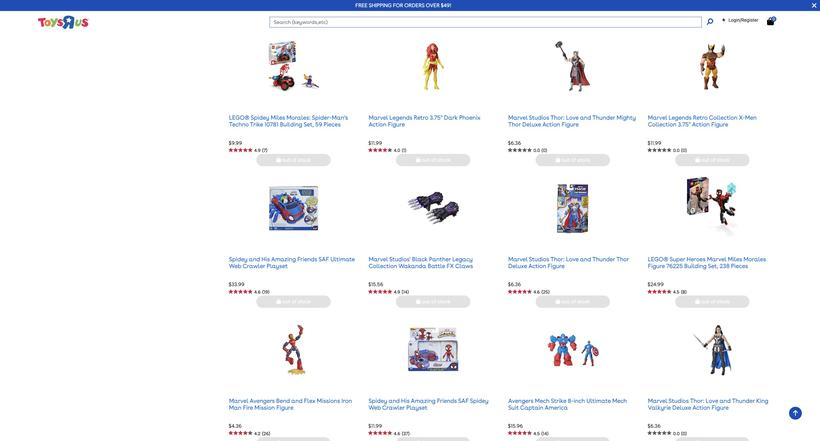 Task type: locate. For each thing, give the bounding box(es) containing it.
4.9
[[254, 148, 261, 153], [394, 289, 400, 294]]

figure inside marvel avengers bend and flex missions iron man fire mission figure
[[276, 404, 294, 411]]

super
[[670, 256, 685, 262]]

marvel for marvel studios thor: love and thunder king valkyrie deluxe action figure
[[648, 397, 667, 404]]

1 vertical spatial crawler
[[382, 404, 405, 411]]

web for spidey and his amazing friends saf spidey web crawler playset
[[369, 404, 381, 411]]

marvel avengers bend and flex missions iron man fire mission figure
[[229, 397, 352, 411]]

thor: for valkyrie
[[690, 397, 704, 404]]

1 horizontal spatial saf
[[458, 397, 469, 404]]

web inside spidey and his amazing friends saf ultimate web crawler playset
[[229, 263, 241, 269]]

4.5 left (20)
[[534, 6, 540, 11]]

0.0
[[673, 6, 680, 11], [534, 148, 540, 153], [673, 148, 680, 153], [673, 431, 680, 436]]

miles up 238
[[728, 256, 742, 262]]

0 vertical spatial web
[[229, 263, 241, 269]]

0.0 (0)
[[673, 6, 687, 11], [534, 148, 547, 153], [673, 148, 687, 153], [673, 431, 687, 436]]

deluxe inside marvel studios thor: love and thunder king valkyrie deluxe action figure
[[673, 404, 691, 411]]

out of stock for trike
[[281, 157, 311, 163]]

shopping bag image inside 0 link
[[767, 17, 774, 25]]

set, left 238
[[708, 263, 718, 269]]

shopping bag image
[[277, 16, 281, 21], [696, 16, 700, 21], [416, 157, 421, 162], [556, 157, 560, 162], [556, 299, 560, 304]]

marvel for marvel legends retro collection x-men collection 3.75" action figure
[[648, 114, 667, 121]]

playset inside spidey and his amazing friends saf ultimate web crawler playset
[[267, 263, 288, 269]]

saf inside spidey and his amazing friends saf ultimate web crawler playset
[[319, 256, 329, 262]]

web for spidey and his amazing friends saf ultimate web crawler playset
[[229, 263, 241, 269]]

0 vertical spatial crawler
[[243, 263, 265, 269]]

phoenix
[[459, 114, 481, 121]]

friends inside spidey and his amazing friends saf ultimate web crawler playset
[[297, 256, 317, 262]]

1 mech from the left
[[535, 397, 550, 404]]

2 legends from the left
[[669, 114, 692, 121]]

4.6 left (37)
[[394, 431, 400, 436]]

1 vertical spatial $6.36
[[508, 281, 521, 288]]

0 horizontal spatial miles
[[271, 114, 285, 121]]

4.2 (26)
[[254, 431, 270, 436]]

1 avengers from the left
[[250, 397, 275, 404]]

1 horizontal spatial lego®
[[648, 256, 668, 262]]

marvel inside marvel avengers bend and flex missions iron man fire mission figure
[[229, 397, 248, 404]]

0 horizontal spatial pieces
[[324, 121, 341, 128]]

0 vertical spatial thor:
[[551, 114, 565, 121]]

marvel inside marvel studios' black panther legacy collection wakanda battle fx claws
[[369, 256, 388, 262]]

4.2
[[254, 6, 261, 11], [254, 431, 261, 436]]

lego® super heroes marvel miles morales figure 76225 building set, 238 pieces image
[[686, 176, 739, 241]]

studios inside marvel studios thor: love and thunder mighty thor deluxe action figure
[[529, 114, 549, 121]]

0 horizontal spatial thor
[[508, 121, 521, 128]]

ultimate
[[331, 256, 355, 262], [587, 397, 611, 404]]

avengers up mission
[[250, 397, 275, 404]]

stock for marvel studios thor: love and thunder mighty thor deluxe action figure
[[577, 157, 590, 163]]

1 horizontal spatial thor
[[617, 256, 629, 262]]

stock for lego® spidey miles morales: spider-man's techno trike 10781 building set, 59 pieces
[[298, 157, 311, 163]]

None search field
[[270, 17, 713, 27]]

0 horizontal spatial ultimate
[[331, 256, 355, 262]]

his inside spidey and his amazing friends saf ultimate web crawler playset
[[262, 256, 270, 262]]

0 vertical spatial (14)
[[402, 289, 409, 294]]

1 vertical spatial lego®
[[648, 256, 668, 262]]

marvel studios thor: love and thunder thor deluxe action figure link
[[508, 256, 629, 269]]

playset up (37)
[[406, 404, 428, 411]]

0 vertical spatial pieces
[[324, 121, 341, 128]]

0 horizontal spatial collection
[[369, 263, 397, 269]]

2 vertical spatial love
[[706, 397, 718, 404]]

playset inside spidey and his amazing friends saf spidey web crawler playset
[[406, 404, 428, 411]]

1 vertical spatial saf
[[458, 397, 469, 404]]

out of stock
[[281, 157, 311, 163], [421, 157, 451, 163], [560, 157, 590, 163], [700, 157, 730, 163], [281, 298, 311, 305], [421, 298, 451, 305], [560, 298, 590, 305], [700, 298, 730, 305]]

thunder for mighty
[[593, 114, 615, 121]]

1 horizontal spatial (14)
[[542, 431, 549, 436]]

4.6 left (19)
[[254, 289, 261, 294]]

$11.99 for marvel legends retro 3.75" dark phoenix action figure
[[368, 140, 382, 146]]

crawler for spidey and his amazing friends saf spidey web crawler playset
[[382, 404, 405, 411]]

1 horizontal spatial mech
[[612, 397, 627, 404]]

0 vertical spatial saf
[[319, 256, 329, 262]]

deluxe inside marvel studios thor: love and thunder mighty thor deluxe action figure
[[522, 121, 541, 128]]

miles up 10781 at the left top
[[271, 114, 285, 121]]

0 horizontal spatial 3.75"
[[430, 114, 443, 121]]

studios inside marvel studios thor: love and thunder king valkyrie deluxe action figure
[[669, 397, 689, 404]]

marvel for marvel avengers bend and flex missions iron man fire mission figure
[[229, 397, 248, 404]]

web inside spidey and his amazing friends saf spidey web crawler playset
[[369, 404, 381, 411]]

1 horizontal spatial crawler
[[382, 404, 405, 411]]

thunder inside marvel studios thor: love and thunder mighty thor deluxe action figure
[[593, 114, 615, 121]]

out of stock button for figure
[[396, 154, 471, 166]]

out for figure
[[422, 157, 430, 163]]

thunder inside the marvel studios thor: love and thunder thor deluxe action figure
[[593, 256, 615, 262]]

1 vertical spatial set,
[[708, 263, 718, 269]]

1 vertical spatial building
[[685, 263, 707, 269]]

studios for deluxe
[[529, 256, 549, 262]]

1 vertical spatial friends
[[437, 397, 457, 404]]

playset
[[267, 263, 288, 269], [406, 404, 428, 411]]

0 horizontal spatial friends
[[297, 256, 317, 262]]

$33.99
[[229, 281, 244, 288]]

0 horizontal spatial web
[[229, 263, 241, 269]]

legends for 3.75"
[[669, 114, 692, 121]]

web
[[229, 263, 241, 269], [369, 404, 381, 411]]

figure inside the marvel studios thor: love and thunder thor deluxe action figure
[[548, 263, 565, 269]]

panther
[[429, 256, 451, 262]]

0 vertical spatial collection
[[709, 114, 738, 121]]

lego® inside lego® super heroes marvel miles morales figure 76225 building set, 238 pieces
[[648, 256, 668, 262]]

(20)
[[542, 6, 550, 11]]

1 vertical spatial studios
[[529, 256, 549, 262]]

ultimate inside 'avengers mech strike 8-inch ultimate mech suit captain america'
[[587, 397, 611, 404]]

4.0
[[394, 148, 400, 153]]

2 avengers from the left
[[508, 397, 534, 404]]

0 vertical spatial thunder
[[593, 114, 615, 121]]

and inside marvel avengers bend and flex missions iron man fire mission figure
[[291, 397, 303, 404]]

studios
[[529, 114, 549, 121], [529, 256, 549, 262], [669, 397, 689, 404]]

$6.36 for deluxe
[[508, 281, 521, 288]]

playset for spidey and his amazing friends saf ultimate web crawler playset
[[267, 263, 288, 269]]

lego® inside lego® spidey miles morales: spider-man's techno trike 10781 building set, 59 pieces
[[229, 114, 249, 121]]

2 4.2 from the top
[[254, 431, 261, 436]]

Enter Keyword or Item No. search field
[[270, 17, 702, 27]]

4.6 left (25)
[[534, 289, 540, 294]]

crawler inside spidey and his amazing friends saf spidey web crawler playset
[[382, 404, 405, 411]]

love inside marvel studios thor: love and thunder king valkyrie deluxe action figure
[[706, 397, 718, 404]]

4.9 for wakanda
[[394, 289, 400, 294]]

2 vertical spatial thunder
[[732, 397, 755, 404]]

out for 76225
[[701, 298, 710, 305]]

set, inside lego® spidey miles morales: spider-man's techno trike 10781 building set, 59 pieces
[[304, 121, 314, 128]]

0 horizontal spatial avengers
[[250, 397, 275, 404]]

love inside the marvel studios thor: love and thunder thor deluxe action figure
[[566, 256, 579, 262]]

0 horizontal spatial lego®
[[229, 114, 249, 121]]

1 retro from the left
[[414, 114, 428, 121]]

4.9 left "(7)"
[[254, 148, 261, 153]]

4.6 (25)
[[534, 289, 550, 294]]

1 horizontal spatial web
[[369, 404, 381, 411]]

1 horizontal spatial 4.9
[[394, 289, 400, 294]]

stock
[[298, 157, 311, 163], [438, 157, 451, 163], [577, 157, 590, 163], [717, 157, 730, 163], [298, 298, 311, 305], [438, 298, 451, 305], [577, 298, 590, 305], [717, 298, 730, 305]]

2 vertical spatial collection
[[369, 263, 397, 269]]

1 horizontal spatial legends
[[669, 114, 692, 121]]

1 vertical spatial thor:
[[551, 256, 565, 262]]

mission
[[255, 404, 275, 411]]

spidey
[[251, 114, 269, 121], [229, 256, 248, 262], [369, 397, 387, 404], [470, 397, 489, 404]]

out of stock for deluxe
[[560, 298, 590, 305]]

stock for marvel studios' black panther legacy collection wakanda battle fx claws
[[438, 298, 451, 305]]

spidey and his amazing friends saf ultimate web crawler playset
[[229, 256, 355, 269]]

1 vertical spatial 4.2
[[254, 431, 261, 436]]

1 vertical spatial 4.5
[[673, 289, 680, 294]]

1 4.2 from the top
[[254, 6, 261, 11]]

shopping bag image for marvel studios thor: love and thunder thor deluxe action figure
[[556, 299, 560, 304]]

love
[[566, 114, 579, 121], [566, 256, 579, 262], [706, 397, 718, 404]]

marvel inside marvel studios thor: love and thunder king valkyrie deluxe action figure
[[648, 397, 667, 404]]

0 horizontal spatial mech
[[535, 397, 550, 404]]

(14) for 4.9 (14)
[[402, 289, 409, 294]]

amazing inside spidey and his amazing friends saf spidey web crawler playset
[[411, 397, 436, 404]]

10781
[[264, 121, 279, 128]]

thor inside marvel studios thor: love and thunder mighty thor deluxe action figure
[[508, 121, 521, 128]]

deluxe
[[522, 121, 541, 128], [508, 263, 527, 269], [673, 404, 691, 411]]

pieces down man's
[[324, 121, 341, 128]]

avengers inside 'avengers mech strike 8-inch ultimate mech suit captain america'
[[508, 397, 534, 404]]

building down "heroes"
[[685, 263, 707, 269]]

marvel inside the marvel studios thor: love and thunder thor deluxe action figure
[[508, 256, 528, 262]]

man
[[229, 404, 242, 411]]

and inside marvel studios thor: love and thunder king valkyrie deluxe action figure
[[720, 397, 731, 404]]

thor: inside the marvel studios thor: love and thunder thor deluxe action figure
[[551, 256, 565, 262]]

shopping bag image
[[416, 16, 421, 21], [556, 16, 560, 21], [767, 17, 774, 25], [277, 157, 281, 162], [696, 157, 700, 162], [277, 299, 281, 304], [416, 299, 421, 304], [696, 299, 700, 304]]

building down morales:
[[280, 121, 302, 128]]

2 vertical spatial 4.5
[[534, 431, 540, 436]]

his
[[262, 256, 270, 262], [401, 397, 410, 404]]

76225
[[666, 263, 683, 269]]

stock for marvel legends retro 3.75" dark phoenix action figure
[[438, 157, 451, 163]]

(14) down america
[[542, 431, 549, 436]]

collection inside marvel studios' black panther legacy collection wakanda battle fx claws
[[369, 263, 397, 269]]

1 horizontal spatial building
[[685, 263, 707, 269]]

legends inside marvel legends retro collection x-men collection 3.75" action figure
[[669, 114, 692, 121]]

pieces
[[324, 121, 341, 128], [731, 263, 748, 269]]

1 vertical spatial deluxe
[[508, 263, 527, 269]]

0 horizontal spatial his
[[262, 256, 270, 262]]

4.2 left (26)
[[254, 431, 261, 436]]

amazing for spidey
[[411, 397, 436, 404]]

spidey and his amazing friends saf spidey web crawler playset link
[[369, 397, 489, 411]]

thor inside the marvel studios thor: love and thunder thor deluxe action figure
[[617, 256, 629, 262]]

0 horizontal spatial (14)
[[402, 289, 409, 294]]

captain
[[520, 404, 544, 411]]

thunder inside marvel studios thor: love and thunder king valkyrie deluxe action figure
[[732, 397, 755, 404]]

out of stock button for battle
[[396, 296, 471, 308]]

flex
[[304, 397, 315, 404]]

retro for 3.75"
[[414, 114, 428, 121]]

1 horizontal spatial 4.6
[[394, 431, 400, 436]]

love for king
[[706, 397, 718, 404]]

0 vertical spatial love
[[566, 114, 579, 121]]

1 horizontal spatial retro
[[693, 114, 708, 121]]

saf inside spidey and his amazing friends saf spidey web crawler playset
[[458, 397, 469, 404]]

studios inside the marvel studios thor: love and thunder thor deluxe action figure
[[529, 256, 549, 262]]

figure
[[388, 121, 405, 128], [562, 121, 579, 128], [711, 121, 729, 128], [548, 263, 565, 269], [648, 263, 665, 269], [276, 404, 294, 411], [712, 404, 729, 411]]

1 horizontal spatial miles
[[728, 256, 742, 262]]

(14) down wakanda on the bottom of the page
[[402, 289, 409, 294]]

4.6 (19)
[[254, 289, 269, 294]]

and inside spidey and his amazing friends saf ultimate web crawler playset
[[249, 256, 260, 262]]

out of stock button
[[257, 154, 331, 166], [396, 154, 471, 166], [536, 154, 610, 166], [676, 154, 750, 166], [257, 296, 331, 308], [396, 296, 471, 308], [536, 296, 610, 308], [676, 296, 750, 308]]

lego® up techno
[[229, 114, 249, 121]]

0 vertical spatial set,
[[304, 121, 314, 128]]

amazing
[[271, 256, 296, 262], [411, 397, 436, 404]]

0 horizontal spatial retro
[[414, 114, 428, 121]]

0 horizontal spatial legends
[[390, 114, 412, 121]]

friends for spidey
[[437, 397, 457, 404]]

0 horizontal spatial playset
[[267, 263, 288, 269]]

playset up (19)
[[267, 263, 288, 269]]

1 vertical spatial playset
[[406, 404, 428, 411]]

figure inside marvel studios thor: love and thunder king valkyrie deluxe action figure
[[712, 404, 729, 411]]

0 vertical spatial 4.5
[[534, 6, 540, 11]]

bend
[[276, 397, 290, 404]]

crawler up 4.6 (37)
[[382, 404, 405, 411]]

america
[[545, 404, 568, 411]]

marvel legends retro collection x-men collection 3.75" action figure image
[[686, 34, 739, 99]]

pieces right 238
[[731, 263, 748, 269]]

miles inside lego® super heroes marvel miles morales figure 76225 building set, 238 pieces
[[728, 256, 742, 262]]

out of stock for figure
[[421, 157, 451, 163]]

out of stock button for web
[[257, 296, 331, 308]]

4.6 for action
[[534, 289, 540, 294]]

figure inside marvel legends retro collection x-men collection 3.75" action figure
[[711, 121, 729, 128]]

3.75" inside marvel legends retro collection x-men collection 3.75" action figure
[[678, 121, 691, 128]]

lego® up 76225
[[648, 256, 668, 262]]

out of stock button for deluxe
[[536, 296, 610, 308]]

4.5 down captain at the right bottom of the page
[[534, 431, 540, 436]]

4.5 for 4.5 (8)
[[673, 289, 680, 294]]

retro inside marvel legends retro collection x-men collection 3.75" action figure
[[693, 114, 708, 121]]

0 vertical spatial building
[[280, 121, 302, 128]]

avengers up suit
[[508, 397, 534, 404]]

crawler for spidey and his amazing friends saf ultimate web crawler playset
[[243, 263, 265, 269]]

set,
[[304, 121, 314, 128], [708, 263, 718, 269]]

2 retro from the left
[[693, 114, 708, 121]]

marvel inside marvel studios thor: love and thunder mighty thor deluxe action figure
[[508, 114, 528, 121]]

marvel legends retro collection x-men collection 3.75" action figure
[[648, 114, 757, 128]]

(12)
[[262, 6, 269, 11]]

0 vertical spatial lego®
[[229, 114, 249, 121]]

0 vertical spatial deluxe
[[522, 121, 541, 128]]

thunder for king
[[732, 397, 755, 404]]

1 vertical spatial pieces
[[731, 263, 748, 269]]

0 horizontal spatial 4.6
[[254, 289, 261, 294]]

0 vertical spatial 4.2
[[254, 6, 261, 11]]

miles
[[271, 114, 285, 121], [728, 256, 742, 262]]

1 vertical spatial web
[[369, 404, 381, 411]]

1 vertical spatial love
[[566, 256, 579, 262]]

1 vertical spatial (14)
[[542, 431, 549, 436]]

4.6 (37)
[[394, 431, 410, 436]]

2 horizontal spatial 4.6
[[534, 289, 540, 294]]

(8)
[[681, 289, 687, 294]]

marvel studios' black panther legacy collection wakanda battle fx claws
[[369, 256, 473, 269]]

and
[[580, 114, 591, 121], [249, 256, 260, 262], [580, 256, 591, 262], [291, 397, 303, 404], [389, 397, 400, 404], [720, 397, 731, 404]]

thor: inside marvel studios thor: love and thunder mighty thor deluxe action figure
[[551, 114, 565, 121]]

action inside marvel legends retro collection x-men collection 3.75" action figure
[[692, 121, 710, 128]]

4.9 down wakanda on the bottom of the page
[[394, 289, 400, 294]]

out for trike
[[282, 157, 290, 163]]

of for thor
[[571, 157, 576, 163]]

avengers inside marvel avengers bend and flex missions iron man fire mission figure
[[250, 397, 275, 404]]

4.6
[[254, 289, 261, 294], [534, 289, 540, 294], [394, 431, 400, 436]]

building inside lego® spidey miles morales: spider-man's techno trike 10781 building set, 59 pieces
[[280, 121, 302, 128]]

stock for spidey and his amazing friends saf ultimate web crawler playset
[[298, 298, 311, 305]]

techno
[[229, 121, 249, 128]]

marvel studios' black panther legacy collection wakanda battle fx claws image
[[407, 176, 460, 241]]

out of stock button for thor
[[536, 154, 610, 166]]

0 vertical spatial 4.9
[[254, 148, 261, 153]]

5.0 (22)
[[394, 6, 410, 11]]

4.5 left (8)
[[673, 289, 680, 294]]

4.2 left (12)
[[254, 6, 261, 11]]

2 vertical spatial thor:
[[690, 397, 704, 404]]

1 horizontal spatial avengers
[[508, 397, 534, 404]]

1 vertical spatial thunder
[[593, 256, 615, 262]]

4.5 for 4.5 (20)
[[534, 6, 540, 11]]

1 vertical spatial 4.9
[[394, 289, 400, 294]]

studios for valkyrie
[[669, 397, 689, 404]]

thor:
[[551, 114, 565, 121], [551, 256, 565, 262], [690, 397, 704, 404]]

friends inside spidey and his amazing friends saf spidey web crawler playset
[[437, 397, 457, 404]]

1 vertical spatial his
[[401, 397, 410, 404]]

1 vertical spatial 3.75"
[[678, 121, 691, 128]]

amazing inside spidey and his amazing friends saf ultimate web crawler playset
[[271, 256, 296, 262]]

marvel studios thor: love and thunder mighty thor deluxe action figure image
[[547, 34, 600, 99]]

thor: inside marvel studios thor: love and thunder king valkyrie deluxe action figure
[[690, 397, 704, 404]]

his inside spidey and his amazing friends saf spidey web crawler playset
[[401, 397, 410, 404]]

love inside marvel studios thor: love and thunder mighty thor deluxe action figure
[[566, 114, 579, 121]]

0 horizontal spatial amazing
[[271, 256, 296, 262]]

set, left 59
[[304, 121, 314, 128]]

1 horizontal spatial pieces
[[731, 263, 748, 269]]

0 vertical spatial ultimate
[[331, 256, 355, 262]]

thunder
[[593, 114, 615, 121], [593, 256, 615, 262], [732, 397, 755, 404]]

0 vertical spatial thor
[[508, 121, 521, 128]]

3.75" inside 'marvel legends retro 3.75" dark phoenix action figure'
[[430, 114, 443, 121]]

marvel studios thor: love and thunder thor deluxe action figure image
[[547, 176, 600, 241]]

(14)
[[402, 289, 409, 294], [542, 431, 549, 436]]

marvel inside 'marvel legends retro 3.75" dark phoenix action figure'
[[369, 114, 388, 121]]

marvel studios thor: love and thunder mighty thor deluxe action figure
[[508, 114, 636, 128]]

deluxe inside the marvel studios thor: love and thunder thor deluxe action figure
[[508, 263, 527, 269]]

0 vertical spatial playset
[[267, 263, 288, 269]]

of for web
[[292, 298, 297, 305]]

1 horizontal spatial his
[[401, 397, 410, 404]]

retro
[[414, 114, 428, 121], [693, 114, 708, 121]]

1 horizontal spatial 3.75"
[[678, 121, 691, 128]]

0 horizontal spatial building
[[280, 121, 302, 128]]

out of stock for thor
[[560, 157, 590, 163]]

amazing for ultimate
[[271, 256, 296, 262]]

figure inside 'marvel legends retro 3.75" dark phoenix action figure'
[[388, 121, 405, 128]]

and inside spidey and his amazing friends saf spidey web crawler playset
[[389, 397, 400, 404]]

2 vertical spatial studios
[[669, 397, 689, 404]]

studios for thor
[[529, 114, 549, 121]]

1 legends from the left
[[390, 114, 412, 121]]

morales
[[744, 256, 766, 262]]

spidey and his amazing friends saf spidey web crawler playset image
[[407, 318, 460, 382]]

1 horizontal spatial friends
[[437, 397, 457, 404]]

4.5
[[534, 6, 540, 11], [673, 289, 680, 294], [534, 431, 540, 436]]

strike
[[551, 397, 566, 404]]

action inside 'marvel legends retro 3.75" dark phoenix action figure'
[[369, 121, 386, 128]]

crawler inside spidey and his amazing friends saf ultimate web crawler playset
[[243, 263, 265, 269]]

1 horizontal spatial playset
[[406, 404, 428, 411]]

1 horizontal spatial amazing
[[411, 397, 436, 404]]

0 horizontal spatial set,
[[304, 121, 314, 128]]

0 vertical spatial amazing
[[271, 256, 296, 262]]

spidey inside spidey and his amazing friends saf ultimate web crawler playset
[[229, 256, 248, 262]]

spidey and his amazing friends saf ultimate web crawler playset image
[[267, 176, 320, 241]]

out of stock for 76225
[[700, 298, 730, 305]]

1 vertical spatial ultimate
[[587, 397, 611, 404]]

0 vertical spatial miles
[[271, 114, 285, 121]]

4.9 (7)
[[254, 148, 267, 153]]

crawler up $33.99
[[243, 263, 265, 269]]

0 horizontal spatial crawler
[[243, 263, 265, 269]]

0 vertical spatial 3.75"
[[430, 114, 443, 121]]

set, inside lego® super heroes marvel miles morales figure 76225 building set, 238 pieces
[[708, 263, 718, 269]]

king
[[756, 397, 769, 404]]

1 vertical spatial miles
[[728, 256, 742, 262]]

1 vertical spatial collection
[[648, 121, 677, 128]]

1 vertical spatial amazing
[[411, 397, 436, 404]]

thor: for thor
[[551, 114, 565, 121]]

orders
[[404, 2, 425, 8]]

his for spidey and his amazing friends saf spidey web crawler playset
[[401, 397, 410, 404]]

of for 3.75"
[[711, 157, 716, 163]]

friends
[[297, 256, 317, 262], [437, 397, 457, 404]]

legends inside 'marvel legends retro 3.75" dark phoenix action figure'
[[390, 114, 412, 121]]

1 horizontal spatial ultimate
[[587, 397, 611, 404]]

marvel inside marvel legends retro collection x-men collection 3.75" action figure
[[648, 114, 667, 121]]

marvel
[[369, 114, 388, 121], [508, 114, 528, 121], [648, 114, 667, 121], [369, 256, 388, 262], [508, 256, 528, 262], [707, 256, 726, 262], [229, 397, 248, 404], [648, 397, 667, 404]]

retro inside 'marvel legends retro 3.75" dark phoenix action figure'
[[414, 114, 428, 121]]

2 vertical spatial deluxe
[[673, 404, 691, 411]]



Task type: vqa. For each thing, say whether or not it's contained in the screenshot.


Task type: describe. For each thing, give the bounding box(es) containing it.
out for 3.75"
[[701, 157, 710, 163]]

friends for ultimate
[[297, 256, 317, 262]]

legends for figure
[[390, 114, 412, 121]]

avengers mech strike 8-inch ultimate mech suit captain america link
[[508, 397, 627, 411]]

0 link
[[767, 16, 781, 26]]

lego® spidey miles morales: spider-man's techno trike 10781 building set, 59 pieces image
[[267, 34, 320, 99]]

spidey and his amazing friends saf ultimate web crawler playset link
[[229, 256, 355, 269]]

thor: for deluxe
[[551, 256, 565, 262]]

avengers mech strike 8-inch ultimate mech suit captain america image
[[547, 318, 600, 382]]

lego® for figure
[[648, 256, 668, 262]]

thunder for thor
[[593, 256, 615, 262]]

out for web
[[282, 298, 290, 305]]

marvel for marvel studios thor: love and thunder thor deluxe action figure
[[508, 256, 528, 262]]

and inside marvel studios thor: love and thunder mighty thor deluxe action figure
[[580, 114, 591, 121]]

$15.96
[[508, 423, 523, 429]]

black
[[412, 256, 428, 262]]

pieces inside lego® spidey miles morales: spider-man's techno trike 10781 building set, 59 pieces
[[324, 121, 341, 128]]

trike
[[250, 121, 263, 128]]

of for deluxe
[[571, 298, 576, 305]]

avengers mech strike 8-inch ultimate mech suit captain america
[[508, 397, 627, 411]]

figure inside lego® super heroes marvel miles morales figure 76225 building set, 238 pieces
[[648, 263, 665, 269]]

5.0
[[394, 6, 400, 11]]

toys r us image
[[38, 15, 89, 30]]

stock for marvel legends retro collection x-men collection 3.75" action figure
[[717, 157, 730, 163]]

shipping
[[369, 2, 392, 8]]

$11.99 for marvel legends retro collection x-men collection 3.75" action figure
[[648, 140, 661, 146]]

of for battle
[[431, 298, 436, 305]]

marvel legends retro 3.75" dark phoenix action figure
[[369, 114, 481, 128]]

marvel avengers bend and flex missions iron man fire mission figure image
[[267, 318, 320, 382]]

$6.36 for thor
[[508, 140, 521, 146]]

4.5 (14)
[[534, 431, 549, 436]]

lego® spidey miles morales: spider-man's techno trike 10781 building set, 59 pieces link
[[229, 114, 348, 128]]

0
[[773, 16, 775, 21]]

marvel for marvel studios thor: love and thunder mighty thor deluxe action figure
[[508, 114, 528, 121]]

love for thor
[[566, 256, 579, 262]]

(7)
[[262, 148, 267, 153]]

for
[[393, 2, 403, 8]]

marvel inside lego® super heroes marvel miles morales figure 76225 building set, 238 pieces
[[707, 256, 726, 262]]

marvel studios thor: love and thunder thor deluxe action figure
[[508, 256, 629, 269]]

marvel legends retro 3.75" dark phoenix action figure image
[[407, 34, 460, 99]]

shopping bag image for marvel legends retro 3.75" dark phoenix action figure
[[416, 157, 421, 162]]

out for thor
[[562, 157, 570, 163]]

(14) for 4.5 (14)
[[542, 431, 549, 436]]

2 horizontal spatial collection
[[709, 114, 738, 121]]

of for figure
[[431, 157, 436, 163]]

retro for collection
[[693, 114, 708, 121]]

2 mech from the left
[[612, 397, 627, 404]]

iron
[[342, 397, 352, 404]]

out for deluxe
[[562, 298, 570, 305]]

shopping bag image for marvel studios thor: love and thunder mighty thor deluxe action figure
[[556, 157, 560, 162]]

ultimate inside spidey and his amazing friends saf ultimate web crawler playset
[[331, 256, 355, 262]]

1 horizontal spatial collection
[[648, 121, 677, 128]]

wakanda
[[399, 263, 426, 269]]

spidey and his amazing friends saf spidey web crawler playset
[[369, 397, 489, 411]]

4.9 for techno
[[254, 148, 261, 153]]

marvel studios thor: love and thunder mighty thor deluxe action figure link
[[508, 114, 636, 128]]

8-
[[568, 397, 574, 404]]

59
[[315, 121, 322, 128]]

login/register
[[729, 17, 759, 23]]

saf for spidey
[[458, 397, 469, 404]]

out of stock button for 3.75"
[[676, 154, 750, 166]]

battle
[[428, 263, 445, 269]]

figure inside marvel studios thor: love and thunder mighty thor deluxe action figure
[[562, 121, 579, 128]]

lego® super heroes marvel miles morales figure 76225 building set, 238 pieces
[[648, 256, 766, 269]]

(25)
[[542, 289, 550, 294]]

4.5 for 4.5 (14)
[[534, 431, 540, 436]]

his for spidey and his amazing friends saf ultimate web crawler playset
[[262, 256, 270, 262]]

4.2 (12)
[[254, 6, 269, 11]]

action inside marvel studios thor: love and thunder king valkyrie deluxe action figure
[[693, 404, 710, 411]]

playset for spidey and his amazing friends saf spidey web crawler playset
[[406, 404, 428, 411]]

deluxe for marvel studios thor: love and thunder king valkyrie deluxe action figure
[[673, 404, 691, 411]]

lego® super heroes marvel miles morales figure 76225 building set, 238 pieces link
[[648, 256, 766, 269]]

marvel studios thor: love and thunder king valkyrie deluxe action figure link
[[648, 397, 769, 411]]

4.5 (8)
[[673, 289, 687, 294]]

building inside lego® super heroes marvel miles morales figure 76225 building set, 238 pieces
[[685, 263, 707, 269]]

saf for ultimate
[[319, 256, 329, 262]]

$9.99
[[229, 140, 242, 146]]

out of stock for battle
[[421, 298, 451, 305]]

mighty
[[617, 114, 636, 121]]

free shipping for orders over $49!
[[356, 2, 452, 8]]

of for 76225
[[711, 298, 716, 305]]

studios'
[[389, 256, 411, 262]]

over
[[426, 2, 440, 8]]

$4.36
[[229, 423, 242, 429]]

(26)
[[262, 431, 270, 436]]

marvel studios thor: love and thunder king valkyrie deluxe action figure
[[648, 397, 769, 411]]

stock for lego® super heroes marvel miles morales figure 76225 building set, 238 pieces
[[717, 298, 730, 305]]

and inside the marvel studios thor: love and thunder thor deluxe action figure
[[580, 256, 591, 262]]

marvel legends retro collection x-men collection 3.75" action figure link
[[648, 114, 757, 128]]

free
[[356, 2, 368, 8]]

marvel for marvel studios' black panther legacy collection wakanda battle fx claws
[[369, 256, 388, 262]]

out of stock button for trike
[[257, 154, 331, 166]]

free shipping for orders over $49! link
[[356, 2, 452, 8]]

missions
[[317, 397, 340, 404]]

4.0 (1)
[[394, 148, 406, 153]]

stock for marvel studios thor: love and thunder thor deluxe action figure
[[577, 298, 590, 305]]

suit
[[508, 404, 519, 411]]

4.2 for 4.2 (26)
[[254, 431, 261, 436]]

(19)
[[262, 289, 269, 294]]

action inside marvel studios thor: love and thunder mighty thor deluxe action figure
[[543, 121, 560, 128]]

inch
[[574, 397, 585, 404]]

action inside the marvel studios thor: love and thunder thor deluxe action figure
[[529, 263, 546, 269]]

fire
[[243, 404, 253, 411]]

(37)
[[402, 431, 410, 436]]

4.9 (14)
[[394, 289, 409, 294]]

deluxe for marvel studios thor: love and thunder mighty thor deluxe action figure
[[522, 121, 541, 128]]

man's
[[332, 114, 348, 121]]

2 vertical spatial $6.36
[[648, 423, 661, 429]]

morales:
[[287, 114, 311, 121]]

marvel studios thor: love and thunder king valkyrie deluxe action figure image
[[686, 318, 739, 382]]

fx
[[447, 263, 454, 269]]

heroes
[[687, 256, 706, 262]]

spider-
[[312, 114, 332, 121]]

4.6 for crawler
[[254, 289, 261, 294]]

marvel legends retro 3.75" dark phoenix action figure link
[[369, 114, 481, 128]]

pieces inside lego® super heroes marvel miles morales figure 76225 building set, 238 pieces
[[731, 263, 748, 269]]

marvel for marvel legends retro 3.75" dark phoenix action figure
[[369, 114, 388, 121]]

out of stock for web
[[281, 298, 311, 305]]

lego® spidey miles morales: spider-man's techno trike 10781 building set, 59 pieces
[[229, 114, 348, 128]]

238
[[720, 263, 730, 269]]

dark
[[444, 114, 458, 121]]

lego® for techno
[[229, 114, 249, 121]]

valkyrie
[[648, 404, 671, 411]]

$24.99
[[648, 281, 664, 288]]

x-
[[739, 114, 745, 121]]

marvel studios' black panther legacy collection wakanda battle fx claws link
[[369, 256, 473, 269]]

4.2 for 4.2 (12)
[[254, 6, 261, 11]]

4.5 (20)
[[534, 6, 550, 11]]

$15.56
[[368, 281, 383, 288]]

of for trike
[[292, 157, 297, 163]]

men
[[745, 114, 757, 121]]

out of stock for 3.75"
[[700, 157, 730, 163]]

legacy
[[453, 256, 473, 262]]

(22)
[[402, 6, 410, 11]]

love for mighty
[[566, 114, 579, 121]]

out of stock button for 76225
[[676, 296, 750, 308]]

login/register button
[[722, 17, 759, 23]]

marvel avengers bend and flex missions iron man fire mission figure link
[[229, 397, 352, 411]]

out for battle
[[422, 298, 430, 305]]

claws
[[455, 263, 473, 269]]

spidey inside lego® spidey miles morales: spider-man's techno trike 10781 building set, 59 pieces
[[251, 114, 269, 121]]

(1)
[[402, 148, 406, 153]]

close button image
[[812, 2, 817, 9]]

miles inside lego® spidey miles morales: spider-man's techno trike 10781 building set, 59 pieces
[[271, 114, 285, 121]]



